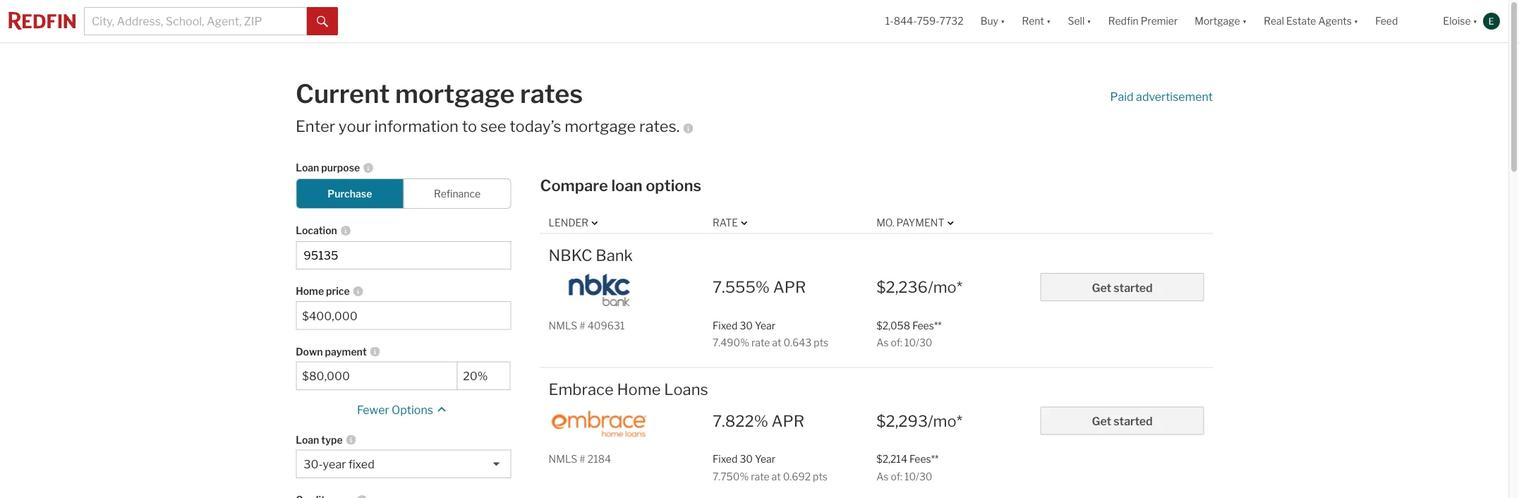 Task type: vqa. For each thing, say whether or not it's contained in the screenshot.
the Across
no



Task type: locate. For each thing, give the bounding box(es) containing it.
agents
[[1319, 15, 1352, 27]]

0 vertical spatial #
[[580, 320, 586, 332]]

as down $2,058 on the right bottom of the page
[[877, 337, 889, 349]]

submit search image
[[317, 16, 328, 27]]

at left 0.692
[[772, 471, 781, 483]]

loan
[[296, 162, 319, 174], [296, 434, 319, 446]]

loan left type
[[296, 434, 319, 446]]

fees** inside $2,058 fees** as of: 10/30
[[913, 320, 942, 332]]

1 vertical spatial get started
[[1092, 415, 1153, 428]]

Down payment text field
[[463, 369, 504, 383]]

nmls left 2184
[[549, 454, 578, 466]]

started
[[1114, 281, 1153, 295], [1114, 415, 1153, 428]]

at inside fixed 30 year 7.490 % rate at 0.643 pts
[[772, 337, 782, 349]]

30 inside fixed 30 year 7.490 % rate at 0.643 pts
[[740, 320, 753, 332]]

0 vertical spatial fees**
[[913, 320, 942, 332]]

2 nmls from the top
[[549, 454, 578, 466]]

1 of: from the top
[[891, 337, 903, 349]]

$2,058 fees** as of: 10/30
[[877, 320, 942, 349]]

1 ▾ from the left
[[1001, 15, 1006, 27]]

30 inside fixed 30 year 7.750 % rate at 0.692 pts
[[740, 454, 753, 466]]

1 # from the top
[[580, 320, 586, 332]]

0 vertical spatial rate
[[752, 337, 770, 349]]

advertisement
[[1137, 90, 1213, 104]]

at inside fixed 30 year 7.750 % rate at 0.692 pts
[[772, 471, 781, 483]]

fixed
[[349, 458, 375, 471]]

rent ▾ button
[[1014, 0, 1060, 42]]

▾ right buy
[[1001, 15, 1006, 27]]

1 vertical spatial fixed
[[713, 454, 738, 466]]

0 vertical spatial of:
[[891, 337, 903, 349]]

fewer
[[357, 403, 389, 417]]

6 ▾ from the left
[[1474, 15, 1478, 27]]

1 vertical spatial as
[[877, 471, 889, 483]]

# left 2184
[[580, 454, 586, 466]]

0 vertical spatial fixed
[[713, 320, 738, 332]]

rate button
[[713, 216, 751, 230]]

loan left purpose
[[296, 162, 319, 174]]

1 10/30 from the top
[[905, 337, 933, 349]]

1 rate from the top
[[752, 337, 770, 349]]

mortgage ▾ button
[[1187, 0, 1256, 42]]

▾ for sell ▾
[[1087, 15, 1092, 27]]

year down 7.822 % apr
[[755, 454, 776, 466]]

pts inside fixed 30 year 7.490 % rate at 0.643 pts
[[814, 337, 829, 349]]

City, Address, School, Agent, ZIP search field
[[84, 7, 307, 35]]

fixed for 7.822
[[713, 454, 738, 466]]

pts right 0.692
[[813, 471, 828, 483]]

rate inside fixed 30 year 7.490 % rate at 0.643 pts
[[752, 337, 770, 349]]

information
[[375, 117, 459, 136]]

option group
[[296, 178, 512, 209]]

2 get started from the top
[[1092, 415, 1153, 428]]

year down 7.555 % apr
[[755, 320, 776, 332]]

1 horizontal spatial mortgage
[[565, 117, 636, 136]]

▾ for eloise ▾
[[1474, 15, 1478, 27]]

2 loan from the top
[[296, 434, 319, 446]]

% up fixed 30 year 7.490 % rate at 0.643 pts at the bottom
[[756, 278, 770, 297]]

pts
[[814, 337, 829, 349], [813, 471, 828, 483]]

fixed
[[713, 320, 738, 332], [713, 454, 738, 466]]

1 vertical spatial fees**
[[910, 454, 939, 466]]

rate right 7.750
[[751, 471, 770, 483]]

nmls left 409631
[[549, 320, 578, 332]]

to
[[462, 117, 477, 136]]

1 loan from the top
[[296, 162, 319, 174]]

2 # from the top
[[580, 454, 586, 466]]

1 /mo* from the top
[[928, 278, 963, 297]]

▾ left user photo
[[1474, 15, 1478, 27]]

loan
[[612, 176, 643, 195]]

1 get started from the top
[[1092, 281, 1153, 295]]

2 as from the top
[[877, 471, 889, 483]]

1 vertical spatial get
[[1092, 415, 1112, 428]]

1 vertical spatial pts
[[813, 471, 828, 483]]

0 vertical spatial nmls
[[549, 320, 578, 332]]

mo. payment
[[877, 217, 945, 229]]

mortgage down rates at the top of page
[[565, 117, 636, 136]]

1 vertical spatial 30
[[740, 454, 753, 466]]

2 ▾ from the left
[[1047, 15, 1051, 27]]

nbkc
[[549, 246, 593, 265]]

location
[[296, 225, 337, 237]]

0 vertical spatial loan
[[296, 162, 319, 174]]

1 vertical spatial apr
[[772, 412, 805, 431]]

year inside fixed 30 year 7.490 % rate at 0.643 pts
[[755, 320, 776, 332]]

1 horizontal spatial home
[[617, 380, 661, 399]]

rates
[[520, 78, 583, 109]]

0 vertical spatial /mo*
[[928, 278, 963, 297]]

1 30 from the top
[[740, 320, 753, 332]]

/mo*
[[928, 278, 963, 297], [928, 412, 963, 431]]

$2,293
[[877, 412, 928, 431]]

2 30 from the top
[[740, 454, 753, 466]]

1 vertical spatial #
[[580, 454, 586, 466]]

as inside $2,058 fees** as of: 10/30
[[877, 337, 889, 349]]

30
[[740, 320, 753, 332], [740, 454, 753, 466]]

mortgage up to at the top of the page
[[395, 78, 515, 109]]

0 vertical spatial as
[[877, 337, 889, 349]]

$2,058
[[877, 320, 911, 332]]

year inside fixed 30 year 7.750 % rate at 0.692 pts
[[755, 454, 776, 466]]

0 vertical spatial get started
[[1092, 281, 1153, 295]]

0.643
[[784, 337, 812, 349]]

pts right '0.643'
[[814, 337, 829, 349]]

rate right 7.490 at the left bottom
[[752, 337, 770, 349]]

as for $2,293
[[877, 471, 889, 483]]

▾ for mortgage ▾
[[1243, 15, 1247, 27]]

as down $2,214
[[877, 471, 889, 483]]

1 vertical spatial home
[[617, 380, 661, 399]]

2 /mo* from the top
[[928, 412, 963, 431]]

of: down $2,058 on the right bottom of the page
[[891, 337, 903, 349]]

1 vertical spatial nmls
[[549, 454, 578, 466]]

bank
[[596, 246, 633, 265]]

today's
[[510, 117, 562, 136]]

0 vertical spatial started
[[1114, 281, 1153, 295]]

get started for $2,293 /mo*
[[1092, 415, 1153, 428]]

1 vertical spatial 10/30
[[905, 471, 933, 483]]

of: inside $2,214 fees** as of: 10/30
[[891, 471, 903, 483]]

0 vertical spatial 10/30
[[905, 337, 933, 349]]

10/30 down $2,214
[[905, 471, 933, 483]]

0 vertical spatial get
[[1092, 281, 1112, 295]]

fixed 30 year 7.490 % rate at 0.643 pts
[[713, 320, 829, 349]]

30 up 7.750
[[740, 454, 753, 466]]

2 10/30 from the top
[[905, 471, 933, 483]]

your
[[339, 117, 371, 136]]

▾ right sell
[[1087, 15, 1092, 27]]

30 up 7.490 at the left bottom
[[740, 320, 753, 332]]

1 nmls from the top
[[549, 320, 578, 332]]

1 get started button from the top
[[1041, 273, 1205, 301]]

0 vertical spatial apr
[[773, 278, 806, 297]]

1-844-759-7732 link
[[886, 15, 964, 27]]

2 started from the top
[[1114, 415, 1153, 428]]

1 as from the top
[[877, 337, 889, 349]]

844-
[[894, 15, 917, 27]]

1 vertical spatial /mo*
[[928, 412, 963, 431]]

apr up fixed 30 year 7.490 % rate at 0.643 pts at the bottom
[[773, 278, 806, 297]]

State, City, County, ZIP search field
[[296, 241, 512, 269]]

1 vertical spatial started
[[1114, 415, 1153, 428]]

premier
[[1141, 15, 1178, 27]]

buy
[[981, 15, 999, 27]]

0 vertical spatial 30
[[740, 320, 753, 332]]

as inside $2,214 fees** as of: 10/30
[[877, 471, 889, 483]]

% inside fixed 30 year 7.490 % rate at 0.643 pts
[[741, 337, 750, 349]]

2 rate from the top
[[751, 471, 770, 483]]

0 vertical spatial at
[[772, 337, 782, 349]]

759-
[[917, 15, 940, 27]]

1 vertical spatial at
[[772, 471, 781, 483]]

of: inside $2,058 fees** as of: 10/30
[[891, 337, 903, 349]]

year
[[755, 320, 776, 332], [755, 454, 776, 466]]

fixed up 7.750
[[713, 454, 738, 466]]

as
[[877, 337, 889, 349], [877, 471, 889, 483]]

apr
[[773, 278, 806, 297], [772, 412, 805, 431]]

10/30 inside $2,058 fees** as of: 10/30
[[905, 337, 933, 349]]

get started button for $2,293 /mo*
[[1041, 407, 1205, 435]]

10/30 inside $2,214 fees** as of: 10/30
[[905, 471, 933, 483]]

1 vertical spatial of:
[[891, 471, 903, 483]]

2 get from the top
[[1092, 415, 1112, 428]]

1 vertical spatial loan
[[296, 434, 319, 446]]

1 fixed from the top
[[713, 320, 738, 332]]

compare
[[540, 176, 608, 195]]

0 vertical spatial pts
[[814, 337, 829, 349]]

feed
[[1376, 15, 1399, 27]]

at
[[772, 337, 782, 349], [772, 471, 781, 483]]

2 year from the top
[[755, 454, 776, 466]]

user photo image
[[1484, 13, 1501, 30]]

7.822
[[713, 412, 754, 431]]

of: for $2,236
[[891, 337, 903, 349]]

30-year fixed
[[304, 458, 375, 471]]

/mo* for $2,293
[[928, 412, 963, 431]]

fees** inside $2,214 fees** as of: 10/30
[[910, 454, 939, 466]]

/mo* up $2,058 fees** as of: 10/30
[[928, 278, 963, 297]]

▾ right mortgage
[[1243, 15, 1247, 27]]

eloise
[[1444, 15, 1471, 27]]

Refinance radio
[[403, 178, 512, 209]]

% left 0.692
[[740, 471, 749, 483]]

purchase
[[328, 188, 372, 200]]

1 vertical spatial get started button
[[1041, 407, 1205, 435]]

2 get started button from the top
[[1041, 407, 1205, 435]]

%
[[756, 278, 770, 297], [741, 337, 750, 349], [754, 412, 769, 431], [740, 471, 749, 483]]

0.692
[[783, 471, 811, 483]]

home left price
[[296, 285, 324, 297]]

of: down $2,214
[[891, 471, 903, 483]]

0 vertical spatial year
[[755, 320, 776, 332]]

fees** right $2,214
[[910, 454, 939, 466]]

fixed 30 year 7.750 % rate at 0.692 pts
[[713, 454, 828, 483]]

fixed inside fixed 30 year 7.490 % rate at 0.643 pts
[[713, 320, 738, 332]]

pts inside fixed 30 year 7.750 % rate at 0.692 pts
[[813, 471, 828, 483]]

0 vertical spatial home
[[296, 285, 324, 297]]

1 started from the top
[[1114, 281, 1153, 295]]

1 get from the top
[[1092, 281, 1112, 295]]

4 ▾ from the left
[[1243, 15, 1247, 27]]

real
[[1264, 15, 1285, 27]]

at left '0.643'
[[772, 337, 782, 349]]

apr up fixed 30 year 7.750 % rate at 0.692 pts
[[772, 412, 805, 431]]

fixed up 7.490 at the left bottom
[[713, 320, 738, 332]]

get started
[[1092, 281, 1153, 295], [1092, 415, 1153, 428]]

10/30
[[905, 337, 933, 349], [905, 471, 933, 483]]

0 vertical spatial get started button
[[1041, 273, 1205, 301]]

5 ▾ from the left
[[1355, 15, 1359, 27]]

3 ▾ from the left
[[1087, 15, 1092, 27]]

of:
[[891, 337, 903, 349], [891, 471, 903, 483]]

$2,214
[[877, 454, 908, 466]]

sell ▾
[[1068, 15, 1092, 27]]

lender
[[549, 217, 589, 229]]

rate inside fixed 30 year 7.750 % rate at 0.692 pts
[[751, 471, 770, 483]]

rate for 7.555
[[752, 337, 770, 349]]

1-
[[886, 15, 894, 27]]

0 vertical spatial mortgage
[[395, 78, 515, 109]]

10/30 down $2,058 on the right bottom of the page
[[905, 337, 933, 349]]

current
[[296, 78, 390, 109]]

started for $2,293 /mo*
[[1114, 415, 1153, 428]]

1 year from the top
[[755, 320, 776, 332]]

$2,236 /mo*
[[877, 278, 963, 297]]

2 fixed from the top
[[713, 454, 738, 466]]

home
[[296, 285, 324, 297], [617, 380, 661, 399]]

# left 409631
[[580, 320, 586, 332]]

at for 7.822
[[772, 471, 781, 483]]

# for embrace
[[580, 454, 586, 466]]

/mo* up $2,214 fees** as of: 10/30
[[928, 412, 963, 431]]

fixed inside fixed 30 year 7.750 % rate at 0.692 pts
[[713, 454, 738, 466]]

home left the "loans"
[[617, 380, 661, 399]]

1 vertical spatial year
[[755, 454, 776, 466]]

▾ for buy ▾
[[1001, 15, 1006, 27]]

% left '0.643'
[[741, 337, 750, 349]]

rate
[[752, 337, 770, 349], [751, 471, 770, 483]]

1 vertical spatial rate
[[751, 471, 770, 483]]

# for nbkc
[[580, 320, 586, 332]]

fees** right $2,058 on the right bottom of the page
[[913, 320, 942, 332]]

mortgage ▾ button
[[1195, 0, 1247, 42]]

▾ right 'rent'
[[1047, 15, 1051, 27]]

▾ right agents in the top of the page
[[1355, 15, 1359, 27]]

nmls for embrace home loans
[[549, 454, 578, 466]]

2 of: from the top
[[891, 471, 903, 483]]



Task type: describe. For each thing, give the bounding box(es) containing it.
redfin
[[1109, 15, 1139, 27]]

paid advertisement
[[1111, 90, 1213, 104]]

/mo* for $2,236
[[928, 278, 963, 297]]

pts for 7.822 % apr
[[813, 471, 828, 483]]

mortgage
[[1195, 15, 1241, 27]]

embrace
[[549, 380, 614, 399]]

$2,214 fees** as of: 10/30
[[877, 454, 939, 483]]

Purchase radio
[[296, 178, 404, 209]]

year for 7.555
[[755, 320, 776, 332]]

sell ▾ button
[[1068, 0, 1092, 42]]

0 horizontal spatial home
[[296, 285, 324, 297]]

estate
[[1287, 15, 1317, 27]]

compare loan options
[[540, 176, 702, 195]]

2184
[[588, 454, 611, 466]]

7.555 % apr
[[713, 278, 806, 297]]

loan purpose
[[296, 162, 360, 174]]

mo. payment button
[[877, 216, 957, 230]]

apr for 7.555 % apr
[[773, 278, 806, 297]]

$2,236
[[877, 278, 928, 297]]

paid
[[1111, 90, 1134, 104]]

options
[[646, 176, 702, 195]]

nmls # 409631
[[549, 320, 625, 332]]

fewer options
[[357, 403, 433, 417]]

loan type
[[296, 434, 343, 446]]

buy ▾ button
[[973, 0, 1014, 42]]

nmls # 2184
[[549, 454, 611, 466]]

rent ▾
[[1022, 15, 1051, 27]]

loans
[[664, 380, 709, 399]]

payment
[[325, 346, 367, 358]]

year
[[323, 458, 346, 471]]

sell
[[1068, 15, 1085, 27]]

loan for loan type
[[296, 434, 319, 446]]

% up fixed 30 year 7.750 % rate at 0.692 pts
[[754, 412, 769, 431]]

1-844-759-7732
[[886, 15, 964, 27]]

rent
[[1022, 15, 1045, 27]]

eloise ▾
[[1444, 15, 1478, 27]]

get for $2,293 /mo*
[[1092, 415, 1112, 428]]

real estate agents ▾
[[1264, 15, 1359, 27]]

7.555
[[713, 278, 756, 297]]

7.750
[[713, 471, 740, 483]]

10/30 for $2,293
[[905, 471, 933, 483]]

payment
[[897, 217, 945, 229]]

30 for 7.555
[[740, 320, 753, 332]]

get started button for $2,236 /mo*
[[1041, 273, 1205, 301]]

fees** for $2,236
[[913, 320, 942, 332]]

mortgage ▾
[[1195, 15, 1247, 27]]

0 horizontal spatial mortgage
[[395, 78, 515, 109]]

feed button
[[1368, 0, 1435, 42]]

redfin premier button
[[1100, 0, 1187, 42]]

current mortgage rates
[[296, 78, 583, 109]]

% inside fixed 30 year 7.750 % rate at 0.692 pts
[[740, 471, 749, 483]]

nmls for nbkc bank
[[549, 320, 578, 332]]

real estate agents ▾ button
[[1256, 0, 1368, 42]]

get for $2,236 /mo*
[[1092, 281, 1112, 295]]

year for 7.822
[[755, 454, 776, 466]]

lender button
[[549, 216, 601, 230]]

rate for 7.822
[[751, 471, 770, 483]]

paid advertisement button
[[1111, 89, 1213, 105]]

Down payment text field
[[302, 369, 451, 383]]

home price
[[296, 285, 350, 297]]

options
[[392, 403, 433, 417]]

Home price text field
[[302, 309, 505, 323]]

10/30 for $2,236
[[905, 337, 933, 349]]

as for $2,236
[[877, 337, 889, 349]]

$2,293 /mo*
[[877, 412, 963, 431]]

price
[[326, 285, 350, 297]]

real estate agents ▾ link
[[1264, 0, 1359, 42]]

refinance
[[434, 188, 481, 200]]

enter your information to see today's mortgage rates.
[[296, 117, 680, 136]]

at for 7.555
[[772, 337, 782, 349]]

loan for loan purpose
[[296, 162, 319, 174]]

7.822 % apr
[[713, 412, 805, 431]]

apr for 7.822 % apr
[[772, 412, 805, 431]]

30 for 7.822
[[740, 454, 753, 466]]

30-
[[304, 458, 323, 471]]

rates.
[[640, 117, 680, 136]]

1 vertical spatial mortgage
[[565, 117, 636, 136]]

mo.
[[877, 217, 895, 229]]

7732
[[940, 15, 964, 27]]

409631
[[588, 320, 625, 332]]

fees** for $2,293
[[910, 454, 939, 466]]

enter
[[296, 117, 335, 136]]

down
[[296, 346, 323, 358]]

7.490
[[713, 337, 741, 349]]

pts for 7.555 % apr
[[814, 337, 829, 349]]

down payment
[[296, 346, 367, 358]]

rent ▾ button
[[1022, 0, 1051, 42]]

redfin premier
[[1109, 15, 1178, 27]]

nbkc bank
[[549, 246, 633, 265]]

purpose
[[321, 162, 360, 174]]

sell ▾ button
[[1060, 0, 1100, 42]]

▾ for rent ▾
[[1047, 15, 1051, 27]]

of: for $2,293
[[891, 471, 903, 483]]

embrace home loans
[[549, 380, 709, 399]]

get started for $2,236 /mo*
[[1092, 281, 1153, 295]]

rate
[[713, 217, 738, 229]]

fixed for 7.555
[[713, 320, 738, 332]]

buy ▾ button
[[981, 0, 1006, 42]]

buy ▾
[[981, 15, 1006, 27]]

option group containing purchase
[[296, 178, 512, 209]]

started for $2,236 /mo*
[[1114, 281, 1153, 295]]

type
[[321, 434, 343, 446]]



